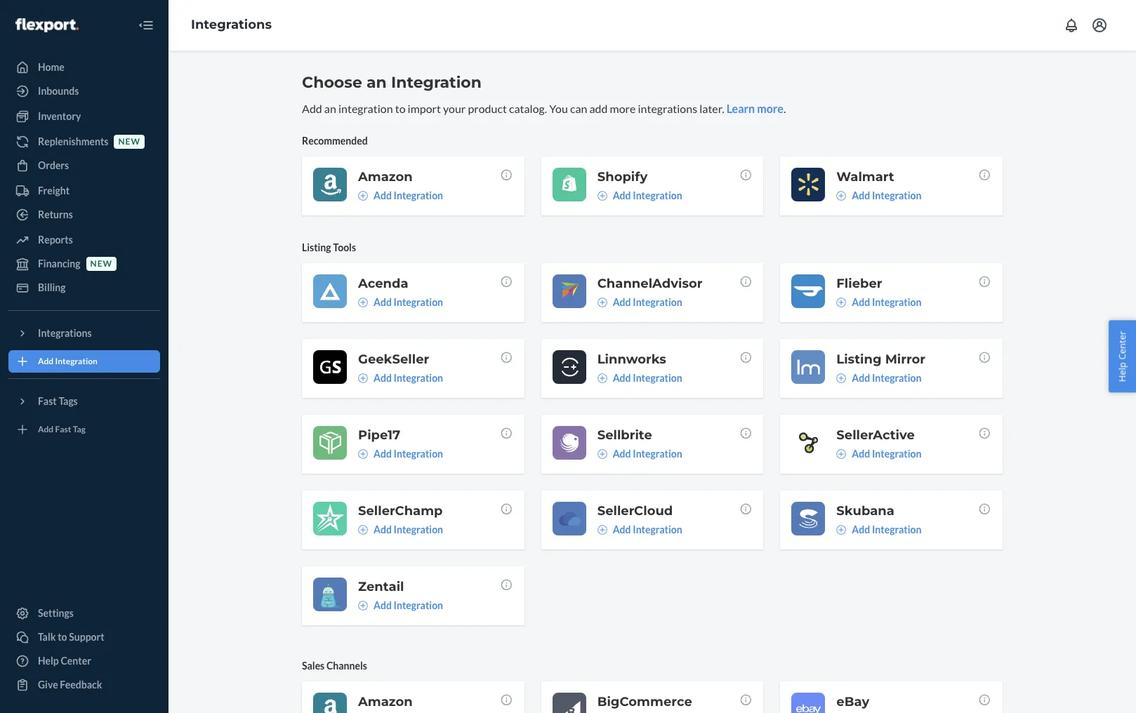 Task type: vqa. For each thing, say whether or not it's contained in the screenshot.
from?
no



Task type: describe. For each thing, give the bounding box(es) containing it.
flexport logo image
[[15, 18, 79, 32]]

open notifications image
[[1064, 17, 1081, 34]]

tag
[[73, 425, 86, 435]]

listing for listing mirror
[[837, 352, 882, 367]]

home
[[38, 61, 65, 73]]

add fast tag
[[38, 425, 86, 435]]

plus circle image for channeladvisor
[[598, 298, 607, 308]]

help inside button
[[1117, 363, 1129, 382]]

add integration link for flieber
[[837, 296, 922, 310]]

add integration link for acenda
[[358, 296, 443, 310]]

tools
[[333, 242, 356, 254]]

tags
[[59, 396, 78, 407]]

give feedback
[[38, 679, 102, 691]]

add integration for listing mirror
[[852, 372, 922, 384]]

add integration for shopify
[[613, 190, 683, 202]]

add integration for walmart
[[852, 190, 922, 202]]

add for flieber
[[852, 296, 871, 308]]

open account menu image
[[1092, 17, 1109, 34]]

geekseller
[[358, 352, 429, 367]]

add inside add fast tag link
[[38, 425, 54, 435]]

integration for listing mirror
[[873, 372, 922, 384]]

add integration link for zentail
[[358, 599, 443, 613]]

plus circle image for pipe17
[[358, 450, 368, 459]]

integration for flieber
[[873, 296, 922, 308]]

add for linnworks
[[613, 372, 631, 384]]

close navigation image
[[138, 17, 155, 34]]

integration for geekseller
[[394, 372, 443, 384]]

add integration link for linnworks
[[598, 372, 683, 386]]

add for walmart
[[852, 190, 871, 202]]

plus circle image for skubana
[[837, 525, 847, 535]]

plus circle image for flieber
[[837, 298, 847, 308]]

add integration link for sellerchamp
[[358, 523, 443, 537]]

fast tags button
[[8, 391, 160, 413]]

fast tags
[[38, 396, 78, 407]]

add integration link for channeladvisor
[[598, 296, 683, 310]]

billing link
[[8, 277, 160, 299]]

integration for pipe17
[[394, 448, 443, 460]]

home link
[[8, 56, 160, 79]]

add fast tag link
[[8, 419, 160, 441]]

listing mirror
[[837, 352, 926, 367]]

integration for skubana
[[873, 524, 922, 536]]

add an integration to import your product catalog. you can add more integrations later. learn more .
[[302, 102, 786, 115]]

help center inside help center button
[[1117, 331, 1129, 382]]

add integration link for skubana
[[837, 523, 922, 537]]

plus circle image for selleractive
[[837, 450, 847, 459]]

freight
[[38, 185, 70, 197]]

orders link
[[8, 155, 160, 177]]

integration for amazon
[[394, 190, 443, 202]]

add for geekseller
[[374, 372, 392, 384]]

an for add
[[324, 102, 336, 115]]

add for sellbrite
[[613, 448, 631, 460]]

help center link
[[8, 651, 160, 673]]

integration for selleractive
[[873, 448, 922, 460]]

add integration link for listing mirror
[[837, 372, 922, 386]]

choose
[[302, 73, 362, 92]]

2 more from the left
[[758, 102, 784, 115]]

shopify
[[598, 169, 648, 185]]

catalog.
[[509, 102, 547, 115]]

plus circle image for listing mirror
[[837, 374, 847, 383]]

integration for linnworks
[[633, 372, 683, 384]]

listing tools
[[302, 242, 356, 254]]

add integration for sellerchamp
[[374, 524, 443, 536]]

integration for walmart
[[873, 190, 922, 202]]

learn more button
[[727, 101, 784, 117]]

feedback
[[60, 679, 102, 691]]

integration for channeladvisor
[[633, 296, 683, 308]]

help inside 'link'
[[38, 655, 59, 667]]

reports link
[[8, 229, 160, 252]]

add integration for channeladvisor
[[613, 296, 683, 308]]

add integration link for shopify
[[598, 189, 683, 203]]

mirror
[[886, 352, 926, 367]]

integrations
[[638, 102, 698, 115]]

add for shopify
[[613, 190, 631, 202]]

orders
[[38, 159, 69, 171]]

add integration for acenda
[[374, 296, 443, 308]]

center inside help center 'link'
[[61, 655, 91, 667]]

listing for listing tools
[[302, 242, 331, 254]]

channels
[[327, 660, 367, 672]]

flieber
[[837, 276, 883, 291]]

1 horizontal spatial to
[[395, 102, 406, 115]]

zentail
[[358, 579, 404, 595]]

.
[[784, 102, 786, 115]]

new for financing
[[90, 259, 112, 269]]

help center inside help center 'link'
[[38, 655, 91, 667]]

talk
[[38, 632, 56, 644]]

add for amazon
[[374, 190, 392, 202]]

integration for zentail
[[394, 600, 443, 612]]

selleractive
[[837, 428, 915, 443]]

add integration link for walmart
[[837, 189, 922, 203]]

integration for sellercloud
[[633, 524, 683, 536]]

integration for acenda
[[394, 296, 443, 308]]

plus circle image for shopify
[[598, 191, 607, 201]]

integration for shopify
[[633, 190, 683, 202]]

fast inside "fast tags" dropdown button
[[38, 396, 57, 407]]

integrations button
[[8, 322, 160, 345]]

add integration for sellbrite
[[613, 448, 683, 460]]

to inside button
[[58, 632, 67, 644]]



Task type: locate. For each thing, give the bounding box(es) containing it.
integrations link
[[191, 17, 272, 32]]

0 vertical spatial an
[[367, 73, 387, 92]]

fast inside add fast tag link
[[55, 425, 71, 435]]

recommended
[[302, 135, 368, 147]]

add integration for amazon
[[374, 190, 443, 202]]

add integration link for amazon
[[358, 189, 443, 203]]

0 vertical spatial listing
[[302, 242, 331, 254]]

settings link
[[8, 603, 160, 625]]

talk to support
[[38, 632, 104, 644]]

amazon down the recommended
[[358, 169, 413, 185]]

add for skubana
[[852, 524, 871, 536]]

add integration link for selleractive
[[837, 447, 922, 461]]

sellbrite
[[598, 428, 652, 443]]

your
[[443, 102, 466, 115]]

plus circle image for sellercloud
[[598, 525, 607, 535]]

plus circle image for amazon
[[358, 191, 368, 201]]

plus circle image for acenda
[[358, 298, 368, 308]]

listing left tools
[[302, 242, 331, 254]]

1 vertical spatial help center
[[38, 655, 91, 667]]

to
[[395, 102, 406, 115], [58, 632, 67, 644]]

an
[[367, 73, 387, 92], [324, 102, 336, 115]]

integrations
[[191, 17, 272, 32], [38, 327, 92, 339]]

plus circle image down sellercloud
[[598, 525, 607, 535]]

1 horizontal spatial integrations
[[191, 17, 272, 32]]

0 horizontal spatial an
[[324, 102, 336, 115]]

add for listing mirror
[[852, 372, 871, 384]]

skubana
[[837, 504, 895, 519]]

plus circle image
[[837, 191, 847, 201], [598, 298, 607, 308], [837, 298, 847, 308], [358, 374, 368, 383], [837, 374, 847, 383], [358, 450, 368, 459], [837, 450, 847, 459], [358, 525, 368, 535], [598, 525, 607, 535], [358, 601, 368, 611]]

add integration for pipe17
[[374, 448, 443, 460]]

1 amazon from the top
[[358, 169, 413, 185]]

2 amazon from the top
[[358, 695, 413, 710]]

bigcommerce
[[598, 695, 693, 710]]

financing
[[38, 258, 80, 270]]

0 horizontal spatial listing
[[302, 242, 331, 254]]

import
[[408, 102, 441, 115]]

plus circle image down 'sellerchamp'
[[358, 525, 368, 535]]

1 vertical spatial an
[[324, 102, 336, 115]]

1 horizontal spatial help
[[1117, 363, 1129, 382]]

0 vertical spatial center
[[1117, 331, 1129, 360]]

add integration for selleractive
[[852, 448, 922, 460]]

more
[[610, 102, 636, 115], [758, 102, 784, 115]]

ebay
[[837, 695, 870, 710]]

new
[[118, 137, 140, 147], [90, 259, 112, 269]]

talk to support button
[[8, 627, 160, 649]]

1 more from the left
[[610, 102, 636, 115]]

settings
[[38, 608, 74, 620]]

0 vertical spatial new
[[118, 137, 140, 147]]

plus circle image for zentail
[[358, 601, 368, 611]]

amazon
[[358, 169, 413, 185], [358, 695, 413, 710]]

inbounds link
[[8, 80, 160, 103]]

amazon down channels
[[358, 695, 413, 710]]

fast
[[38, 396, 57, 407], [55, 425, 71, 435]]

returns link
[[8, 204, 160, 226]]

integration for sellbrite
[[633, 448, 683, 460]]

listing
[[302, 242, 331, 254], [837, 352, 882, 367]]

plus circle image down the channeladvisor
[[598, 298, 607, 308]]

0 horizontal spatial more
[[610, 102, 636, 115]]

you
[[550, 102, 568, 115]]

add integration link
[[358, 189, 443, 203], [598, 189, 683, 203], [837, 189, 922, 203], [358, 296, 443, 310], [598, 296, 683, 310], [837, 296, 922, 310], [8, 351, 160, 373], [358, 372, 443, 386], [598, 372, 683, 386], [837, 372, 922, 386], [358, 447, 443, 461], [598, 447, 683, 461], [837, 447, 922, 461], [358, 523, 443, 537], [598, 523, 683, 537], [837, 523, 922, 537], [358, 599, 443, 613]]

add integration link for sellercloud
[[598, 523, 683, 537]]

new down "reports" link at the top of the page
[[90, 259, 112, 269]]

1 horizontal spatial new
[[118, 137, 140, 147]]

1 horizontal spatial an
[[367, 73, 387, 92]]

1 vertical spatial listing
[[837, 352, 882, 367]]

to left import
[[395, 102, 406, 115]]

later.
[[700, 102, 725, 115]]

give feedback button
[[8, 674, 160, 697]]

1 vertical spatial to
[[58, 632, 67, 644]]

product
[[468, 102, 507, 115]]

add for sellercloud
[[613, 524, 631, 536]]

plus circle image down the recommended
[[358, 191, 368, 201]]

support
[[69, 632, 104, 644]]

add integration for sellercloud
[[613, 524, 683, 536]]

give
[[38, 679, 58, 691]]

plus circle image down 'listing mirror' at right
[[837, 374, 847, 383]]

plus circle image down flieber
[[837, 298, 847, 308]]

an for choose
[[367, 73, 387, 92]]

plus circle image down sellbrite
[[598, 450, 607, 459]]

0 horizontal spatial help
[[38, 655, 59, 667]]

0 vertical spatial amazon
[[358, 169, 413, 185]]

add integration
[[374, 190, 443, 202], [613, 190, 683, 202], [852, 190, 922, 202], [374, 296, 443, 308], [613, 296, 683, 308], [852, 296, 922, 308], [38, 356, 98, 367], [374, 372, 443, 384], [613, 372, 683, 384], [852, 372, 922, 384], [374, 448, 443, 460], [613, 448, 683, 460], [852, 448, 922, 460], [374, 524, 443, 536], [613, 524, 683, 536], [852, 524, 922, 536], [374, 600, 443, 612]]

integration for sellerchamp
[[394, 524, 443, 536]]

plus circle image down pipe17
[[358, 450, 368, 459]]

1 horizontal spatial more
[[758, 102, 784, 115]]

listing left mirror
[[837, 352, 882, 367]]

plus circle image
[[358, 191, 368, 201], [598, 191, 607, 201], [358, 298, 368, 308], [598, 374, 607, 383], [598, 450, 607, 459], [837, 525, 847, 535]]

more right learn
[[758, 102, 784, 115]]

add integration link for pipe17
[[358, 447, 443, 461]]

inbounds
[[38, 85, 79, 97]]

1 vertical spatial new
[[90, 259, 112, 269]]

0 vertical spatial fast
[[38, 396, 57, 407]]

1 horizontal spatial listing
[[837, 352, 882, 367]]

1 vertical spatial center
[[61, 655, 91, 667]]

plus circle image down walmart
[[837, 191, 847, 201]]

plus circle image down geekseller
[[358, 374, 368, 383]]

new for replenishments
[[118, 137, 140, 147]]

1 vertical spatial amazon
[[358, 695, 413, 710]]

sellerchamp
[[358, 504, 443, 519]]

add for sellerchamp
[[374, 524, 392, 536]]

help center
[[1117, 331, 1129, 382], [38, 655, 91, 667]]

1 vertical spatial help
[[38, 655, 59, 667]]

0 horizontal spatial integrations
[[38, 327, 92, 339]]

1 vertical spatial integrations
[[38, 327, 92, 339]]

learn
[[727, 102, 755, 115]]

add for channeladvisor
[[613, 296, 631, 308]]

plus circle image for linnworks
[[598, 374, 607, 383]]

0 vertical spatial to
[[395, 102, 406, 115]]

center inside help center button
[[1117, 331, 1129, 360]]

plus circle image for walmart
[[837, 191, 847, 201]]

reports
[[38, 234, 73, 246]]

to right talk
[[58, 632, 67, 644]]

plus circle image for sellbrite
[[598, 450, 607, 459]]

1 vertical spatial fast
[[55, 425, 71, 435]]

pipe17
[[358, 428, 401, 443]]

add integration for skubana
[[852, 524, 922, 536]]

plus circle image down "shopify"
[[598, 191, 607, 201]]

plus circle image down linnworks
[[598, 374, 607, 383]]

0 vertical spatial help center
[[1117, 331, 1129, 382]]

channeladvisor
[[598, 276, 703, 291]]

add
[[302, 102, 322, 115], [374, 190, 392, 202], [613, 190, 631, 202], [852, 190, 871, 202], [374, 296, 392, 308], [613, 296, 631, 308], [852, 296, 871, 308], [38, 356, 54, 367], [374, 372, 392, 384], [613, 372, 631, 384], [852, 372, 871, 384], [38, 425, 54, 435], [374, 448, 392, 460], [613, 448, 631, 460], [852, 448, 871, 460], [374, 524, 392, 536], [613, 524, 631, 536], [852, 524, 871, 536], [374, 600, 392, 612]]

add integration link for geekseller
[[358, 372, 443, 386]]

help center button
[[1110, 321, 1137, 393]]

replenishments
[[38, 136, 109, 148]]

0 horizontal spatial center
[[61, 655, 91, 667]]

plus circle image for sellerchamp
[[358, 525, 368, 535]]

new up orders link
[[118, 137, 140, 147]]

plus circle image down "skubana"
[[837, 525, 847, 535]]

0 horizontal spatial help center
[[38, 655, 91, 667]]

add integration for flieber
[[852, 296, 922, 308]]

inventory
[[38, 110, 81, 122]]

0 horizontal spatial to
[[58, 632, 67, 644]]

add
[[590, 102, 608, 115]]

sales channels
[[302, 660, 367, 672]]

more right 'add'
[[610, 102, 636, 115]]

add for acenda
[[374, 296, 392, 308]]

billing
[[38, 282, 66, 294]]

add for pipe17
[[374, 448, 392, 460]]

walmart
[[837, 169, 895, 185]]

integrations inside 'dropdown button'
[[38, 327, 92, 339]]

add integration for geekseller
[[374, 372, 443, 384]]

0 vertical spatial help
[[1117, 363, 1129, 382]]

sellercloud
[[598, 504, 673, 519]]

add integration for linnworks
[[613, 372, 683, 384]]

add integration link for sellbrite
[[598, 447, 683, 461]]

returns
[[38, 209, 73, 221]]

center
[[1117, 331, 1129, 360], [61, 655, 91, 667]]

plus circle image down selleractive
[[837, 450, 847, 459]]

plus circle image for geekseller
[[358, 374, 368, 383]]

inventory link
[[8, 105, 160, 128]]

0 horizontal spatial new
[[90, 259, 112, 269]]

plus circle image down 'zentail'
[[358, 601, 368, 611]]

an down the choose
[[324, 102, 336, 115]]

1 horizontal spatial center
[[1117, 331, 1129, 360]]

fast left tag
[[55, 425, 71, 435]]

add integration for zentail
[[374, 600, 443, 612]]

sales
[[302, 660, 325, 672]]

help
[[1117, 363, 1129, 382], [38, 655, 59, 667]]

fast left tags
[[38, 396, 57, 407]]

linnworks
[[598, 352, 667, 367]]

an up integration
[[367, 73, 387, 92]]

freight link
[[8, 180, 160, 202]]

add for zentail
[[374, 600, 392, 612]]

1 horizontal spatial help center
[[1117, 331, 1129, 382]]

add for selleractive
[[852, 448, 871, 460]]

acenda
[[358, 276, 409, 291]]

choose an integration
[[302, 73, 482, 92]]

integration
[[339, 102, 393, 115]]

plus circle image down acenda
[[358, 298, 368, 308]]

0 vertical spatial integrations
[[191, 17, 272, 32]]

can
[[570, 102, 588, 115]]

integration
[[391, 73, 482, 92], [394, 190, 443, 202], [633, 190, 683, 202], [873, 190, 922, 202], [394, 296, 443, 308], [633, 296, 683, 308], [873, 296, 922, 308], [55, 356, 98, 367], [394, 372, 443, 384], [633, 372, 683, 384], [873, 372, 922, 384], [394, 448, 443, 460], [633, 448, 683, 460], [873, 448, 922, 460], [394, 524, 443, 536], [633, 524, 683, 536], [873, 524, 922, 536], [394, 600, 443, 612]]



